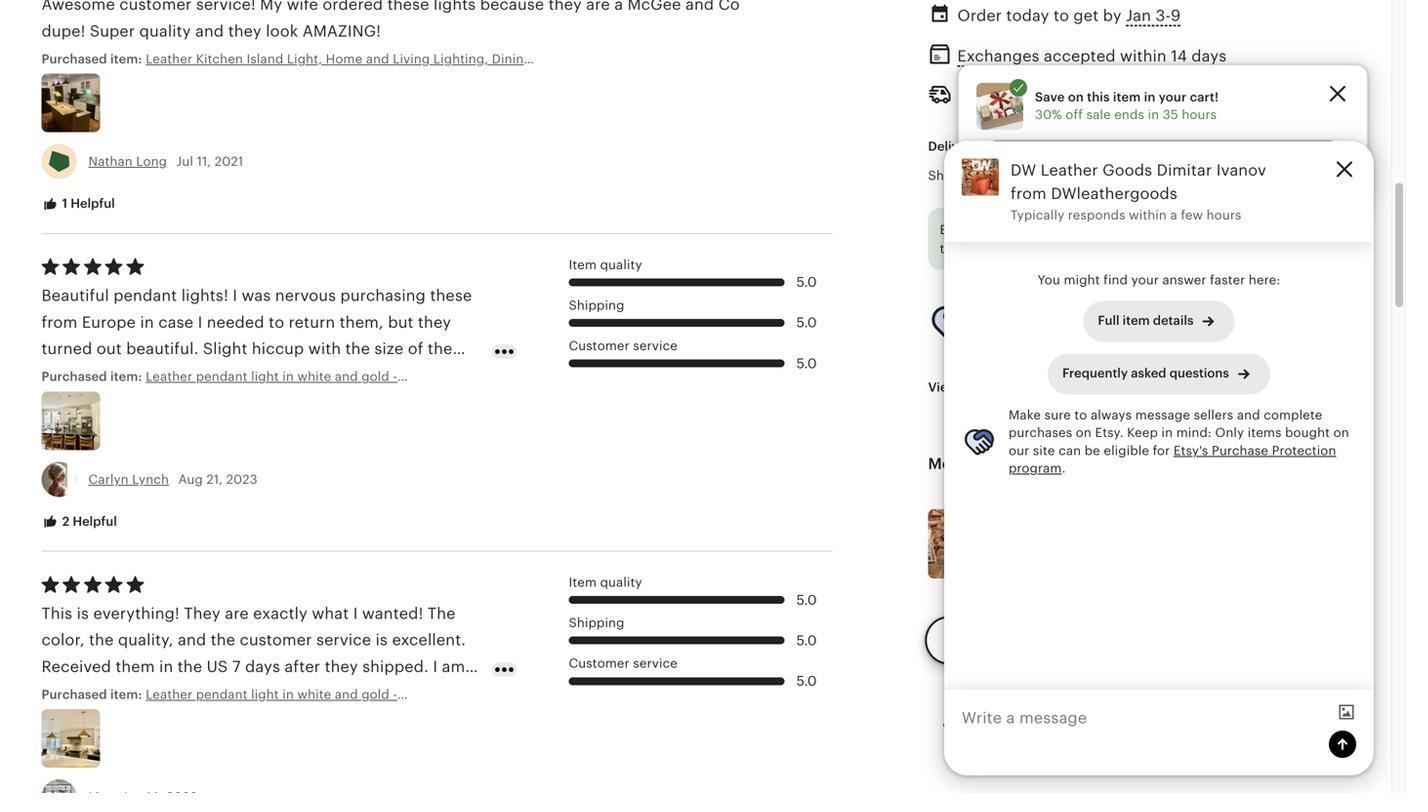 Task type: vqa. For each thing, say whether or not it's contained in the screenshot.
Van Gogh Sunflower Print Umbrella, Vincent Van Gogh Gifts for Her Custom Large Umbrella Windproof Umbrella 'image'
no



Task type: locate. For each thing, give the bounding box(es) containing it.
etsy for etsy purchase protection:
[[987, 301, 1013, 316]]

view
[[1084, 153, 1113, 167]]

130.95
[[1068, 86, 1119, 104]]

1 horizontal spatial customer
[[240, 632, 312, 650]]

3 purchased from the top
[[42, 688, 107, 703]]

item for view details of this review photo by carlyn lynch
[[569, 258, 597, 272]]

0 horizontal spatial they
[[228, 22, 262, 40]]

protection:
[[1077, 301, 1146, 316]]

1 vertical spatial i
[[433, 658, 438, 676]]

with up — in the top right of the page
[[1200, 319, 1227, 333]]

responds up write a message text box
[[1106, 678, 1164, 693]]

purchases inside make sure to always message sellers and complete purchases on etsy. keep in mind: only items bought on our site can be eligible for
[[1009, 426, 1073, 441]]

purchase up if
[[1016, 301, 1073, 316]]

knowing
[[987, 319, 1039, 333]]

2 item quality from the top
[[569, 576, 642, 590]]

0 vertical spatial purchased
[[42, 52, 107, 66]]

on right packaging
[[1311, 223, 1327, 237]]

you might find your answer faster here:
[[1038, 273, 1281, 288]]

the
[[89, 632, 114, 650], [211, 632, 235, 650], [178, 658, 202, 676]]

2 horizontal spatial they
[[549, 0, 582, 13]]

etsy.
[[1095, 426, 1124, 441]]

i
[[353, 605, 358, 623], [433, 658, 438, 676]]

your up 35
[[1159, 90, 1187, 104]]

mind:
[[1177, 426, 1212, 441]]

0 vertical spatial is
[[77, 605, 89, 623]]

etsy inside shop confidently on etsy knowing if something goes wrong with an order, we've got your back for all eligible purchases —
[[1278, 301, 1304, 316]]

from right ships
[[966, 169, 995, 183]]

4 5.0 from the top
[[797, 593, 817, 608]]

leather left "kitchen"
[[146, 52, 193, 66]]

0 vertical spatial few
[[1181, 208, 1203, 223]]

1 vertical spatial is
[[376, 632, 388, 650]]

0 horizontal spatial is
[[77, 605, 89, 623]]

hours down ivanov
[[1207, 208, 1242, 223]]

1 customer from the top
[[569, 339, 630, 354]]

typically responds within a few hours
[[1011, 208, 1242, 223]]

helpful for 1 helpful
[[71, 197, 115, 211]]

are
[[586, 0, 610, 13], [225, 605, 249, 623]]

item:
[[110, 52, 142, 66], [110, 370, 142, 385], [110, 688, 142, 703]]

is
[[77, 605, 89, 623], [376, 632, 388, 650]]

2 vertical spatial from
[[1126, 223, 1156, 237]]

deliver to united states, 95828
[[928, 139, 1118, 154]]

hours down the cart!
[[1182, 107, 1217, 122]]

wrong
[[1157, 319, 1197, 333]]

this left seller
[[994, 678, 1019, 693]]

purchased item: down received
[[42, 688, 146, 703]]

carbon
[[1015, 223, 1058, 237]]

1 vertical spatial shipping
[[569, 616, 625, 631]]

1 horizontal spatial etsy
[[987, 301, 1013, 316]]

0 horizontal spatial for
[[1051, 336, 1068, 351]]

2 item from the top
[[569, 576, 597, 590]]

0 horizontal spatial a
[[614, 0, 623, 13]]

this up sale
[[1087, 90, 1110, 104]]

2 item: from the top
[[110, 370, 142, 385]]

1 vertical spatial purchased item:
[[42, 688, 146, 703]]

to left united
[[974, 139, 987, 154]]

the up received
[[89, 632, 114, 650]]

2 customer from the top
[[569, 657, 630, 672]]

awesome customer service! my wife ordered these lights because they are a mcgee and co dupe! super quality and they look amazing!
[[42, 0, 740, 40]]

in
[[1144, 90, 1156, 104], [1148, 107, 1159, 122], [1162, 426, 1173, 441], [159, 658, 173, 676]]

1 vertical spatial service
[[316, 632, 371, 650]]

days right 7
[[245, 658, 280, 676]]

customer service for the view details of this review photo by lisa at the bottom
[[569, 657, 678, 672]]

1 vertical spatial hours
[[1207, 208, 1242, 223]]

2 horizontal spatial from
[[1126, 223, 1156, 237]]

0 horizontal spatial purchases
[[1009, 426, 1073, 441]]

1 horizontal spatial is
[[376, 632, 388, 650]]

what
[[312, 605, 349, 623]]

if
[[1043, 319, 1051, 333]]

this inside this is everything! they are exactly what i wanted! the color, the quality, and the customer service is excellent. received them in the us 7 days after they shipped. i am so thrilled with these! highly recommend.
[[42, 605, 72, 623]]

purchased for the view details of this review photo by lisa at the bottom
[[42, 688, 107, 703]]

always
[[1091, 408, 1132, 423]]

for left all
[[1051, 336, 1068, 351]]

within down dw leather goods dimitar ivanov from
[[1129, 208, 1167, 223]]

goods
[[1103, 162, 1153, 179]]

item quality for view details of this review photo by carlyn lynch
[[569, 258, 642, 272]]

1 vertical spatial they
[[228, 22, 262, 40]]

0 vertical spatial item:
[[110, 52, 142, 66]]

2 horizontal spatial a
[[1209, 678, 1216, 693]]

keep
[[1127, 426, 1158, 441]]

island
[[247, 52, 284, 66]]

3 item: from the top
[[110, 688, 142, 703]]

light,
[[287, 52, 322, 66]]

1 vertical spatial item
[[1123, 313, 1150, 328]]

save
[[1035, 90, 1065, 104]]

0 vertical spatial responds
[[1068, 208, 1126, 223]]

0 horizontal spatial customer
[[119, 0, 192, 13]]

are inside awesome customer service! my wife ordered these lights because they are a mcgee and co dupe! super quality and they look amazing!
[[586, 0, 610, 13]]

2 purchased from the top
[[42, 370, 107, 385]]

0 vertical spatial item
[[569, 258, 597, 272]]

etsy inside etsy offsets carbon emissions from shipping and packaging on this purchase.
[[940, 223, 965, 237]]

complete
[[1264, 408, 1323, 423]]

5.0
[[797, 275, 817, 290], [797, 316, 817, 331], [797, 356, 817, 371], [797, 593, 817, 608], [797, 634, 817, 649], [797, 674, 817, 689]]

states,
[[1034, 139, 1076, 154]]

customer up super
[[119, 0, 192, 13]]

is down wanted!
[[376, 632, 388, 650]]

0 vertical spatial are
[[586, 0, 610, 13]]

customer down exactly on the left
[[240, 632, 312, 650]]

super
[[90, 22, 135, 40]]

item right full
[[1123, 313, 1150, 328]]

item quality
[[569, 258, 642, 272], [569, 576, 642, 590]]

in right them
[[159, 658, 173, 676]]

helpful right 2 in the bottom left of the page
[[73, 515, 117, 529]]

to inside make sure to always message sellers and complete purchases on etsy. keep in mind: only items bought on our site can be eligible for
[[1075, 408, 1087, 423]]

are right they on the bottom
[[225, 605, 249, 623]]

program
[[1009, 461, 1062, 476]]

days
[[1192, 47, 1227, 65], [245, 658, 280, 676]]

0 vertical spatial within
[[1120, 47, 1167, 65]]

within for a
[[1129, 208, 1167, 223]]

with inside shop confidently on etsy knowing if something goes wrong with an order, we've got your back for all eligible purchases —
[[1200, 319, 1227, 333]]

item inside save on this item in your cart! 30% off sale ends in 35 hours
[[1113, 90, 1141, 104]]

hours inside save on this item in your cart! 30% off sale ends in 35 hours
[[1182, 107, 1217, 122]]

helpful for 2 helpful
[[73, 515, 117, 529]]

packaging
[[1243, 223, 1308, 237]]

leather down states,
[[1041, 162, 1098, 179]]

2 shipping from the top
[[569, 616, 625, 631]]

save on this item in your cart! 30% off sale ends in 35 hours
[[1035, 90, 1219, 122]]

they right after
[[325, 658, 358, 676]]

this inside save on this item in your cart! 30% off sale ends in 35 hours
[[1087, 90, 1110, 104]]

a left hours.
[[1209, 678, 1216, 693]]

1 purchased item: from the top
[[42, 370, 146, 385]]

1 vertical spatial customer
[[569, 657, 630, 672]]

0 vertical spatial i
[[353, 605, 358, 623]]

0 vertical spatial they
[[549, 0, 582, 13]]

1 shipping from the top
[[569, 298, 625, 313]]

0 horizontal spatial few
[[1181, 208, 1203, 223]]

purchased down dupe!
[[42, 52, 107, 66]]

your right find
[[1132, 273, 1159, 288]]

2 vertical spatial they
[[325, 658, 358, 676]]

1 horizontal spatial this
[[1087, 90, 1110, 104]]

1 vertical spatial helpful
[[73, 515, 117, 529]]

quality,
[[118, 632, 173, 650]]

with down them
[[122, 685, 155, 703]]

and inside make sure to always message sellers and complete purchases on etsy. keep in mind: only items bought on our site can be eligible for
[[1237, 408, 1260, 423]]

purchase
[[1016, 301, 1073, 316], [1212, 444, 1269, 458]]

1 horizontal spatial purchases
[[1139, 336, 1202, 351]]

1 vertical spatial a
[[1170, 208, 1178, 223]]

within left 14
[[1120, 47, 1167, 65]]

1 vertical spatial for
[[1153, 444, 1170, 458]]

us
[[207, 658, 228, 676]]

1 vertical spatial within
[[1129, 208, 1167, 223]]

purchased item:
[[42, 370, 146, 385], [42, 688, 146, 703]]

ships from bulgaria
[[928, 169, 1049, 183]]

questions
[[1170, 366, 1229, 381]]

this seller usually responds within a few hours.
[[994, 678, 1284, 693]]

purchased down received
[[42, 688, 107, 703]]

the up us
[[211, 632, 235, 650]]

cart
[[1116, 153, 1141, 167]]

order today to get by jan 3-9
[[958, 7, 1181, 25]]

1 vertical spatial quality
[[600, 258, 642, 272]]

purchased up view details of this review photo by carlyn lynch
[[42, 370, 107, 385]]

a left mcgee
[[614, 0, 623, 13]]

days inside this is everything! they are exactly what i wanted! the color, the quality, and the customer service is excellent. received them in the us 7 days after they shipped. i am so thrilled with these! highly recommend.
[[245, 658, 280, 676]]

on up be
[[1076, 426, 1092, 441]]

0 horizontal spatial this
[[42, 605, 72, 623]]

leather
[[146, 52, 193, 66], [575, 52, 622, 66], [1041, 162, 1098, 179]]

purchased
[[42, 52, 107, 66], [42, 370, 107, 385], [42, 688, 107, 703]]

2 horizontal spatial the
[[211, 632, 235, 650]]

few left hours.
[[1219, 678, 1242, 693]]

hours.
[[1245, 678, 1284, 693]]

dw leather goods dimitar ivanov from
[[1011, 162, 1267, 203]]

this
[[1087, 90, 1110, 104], [940, 242, 963, 256]]

are left mcgee
[[586, 0, 610, 13]]

2 horizontal spatial etsy
[[1278, 301, 1304, 316]]

0 vertical spatial from
[[966, 169, 995, 183]]

here:
[[1249, 273, 1281, 288]]

responds down dwleathergoods
[[1068, 208, 1126, 223]]

0 vertical spatial customer
[[569, 339, 630, 354]]

the left us
[[178, 658, 202, 676]]

0 vertical spatial customer
[[119, 0, 192, 13]]

within for 14
[[1120, 47, 1167, 65]]

dw
[[1011, 162, 1036, 179]]

etsy's
[[1174, 444, 1209, 458]]

0 horizontal spatial purchase
[[1016, 301, 1073, 316]]

2 customer service from the top
[[569, 657, 678, 672]]

0 horizontal spatial etsy
[[940, 223, 965, 237]]

0 vertical spatial item quality
[[569, 258, 642, 272]]

1 vertical spatial purchases
[[1009, 426, 1073, 441]]

purchased item: up view details of this review photo by carlyn lynch
[[42, 370, 146, 385]]

1 vertical spatial days
[[245, 658, 280, 676]]

2 helpful button
[[27, 504, 132, 541]]

this is everything! they are exactly what i wanted! the color, the quality, and the customer service is excellent. received them in the us 7 days after they shipped. i am so thrilled with these! highly recommend.
[[42, 605, 466, 703]]

0 horizontal spatial with
[[122, 685, 155, 703]]

on inside etsy offsets carbon emissions from shipping and packaging on this purchase.
[[1311, 223, 1327, 237]]

etsy left offsets
[[940, 223, 965, 237]]

the
[[428, 605, 456, 623]]

co
[[719, 0, 740, 13]]

helpful right 1
[[71, 197, 115, 211]]

i right what
[[353, 605, 358, 623]]

2 vertical spatial item:
[[110, 688, 142, 703]]

0 vertical spatial your
[[1159, 90, 1187, 104]]

service!
[[196, 0, 256, 13]]

1 horizontal spatial a
[[1170, 208, 1178, 223]]

0 vertical spatial quality
[[139, 22, 191, 40]]

and right shipping
[[1217, 223, 1240, 237]]

1 horizontal spatial i
[[433, 658, 438, 676]]

on up order,
[[1259, 301, 1275, 316]]

from
[[966, 169, 995, 183], [1011, 185, 1047, 203], [1126, 223, 1156, 237]]

item inside button
[[1123, 313, 1150, 328]]

and down they on the bottom
[[178, 632, 206, 650]]

days right 14
[[1192, 47, 1227, 65]]

0 vertical spatial this
[[42, 605, 72, 623]]

they down 'service!'
[[228, 22, 262, 40]]

0 vertical spatial hours
[[1182, 107, 1217, 122]]

emissions
[[1062, 223, 1123, 237]]

protection
[[1272, 444, 1337, 458]]

0 vertical spatial shipping
[[569, 298, 625, 313]]

on up off
[[1068, 90, 1084, 104]]

purchased item: for the view details of this review photo by lisa at the bottom
[[42, 688, 146, 703]]

service for view details of this review photo by carlyn lynch
[[633, 339, 678, 354]]

and inside this is everything! they are exactly what i wanted! the color, the quality, and the customer service is excellent. received them in the us 7 days after they shipped. i am so thrilled with these! highly recommend.
[[178, 632, 206, 650]]

1 item: from the top
[[110, 52, 142, 66]]

carlyn
[[88, 473, 129, 487]]

1 vertical spatial item
[[569, 576, 597, 590]]

this left purchase.
[[940, 242, 963, 256]]

1 vertical spatial this
[[994, 678, 1019, 693]]

5 5.0 from the top
[[797, 634, 817, 649]]

and down 'service!'
[[195, 22, 224, 40]]

1 vertical spatial from
[[1011, 185, 1047, 203]]

1 horizontal spatial purchase
[[1212, 444, 1269, 458]]

i left am
[[433, 658, 438, 676]]

and up items
[[1237, 408, 1260, 423]]

hours
[[1182, 107, 1217, 122], [1207, 208, 1242, 223]]

purchase for protection
[[1212, 444, 1269, 458]]

1 vertical spatial responds
[[1106, 678, 1164, 693]]

items
[[1248, 426, 1282, 441]]

purchases up site
[[1009, 426, 1073, 441]]

1 item from the top
[[569, 258, 597, 272]]

2 purchased item: from the top
[[42, 688, 146, 703]]

etsy up knowing in the top of the page
[[987, 301, 1013, 316]]

dwleathergoods image
[[962, 159, 999, 196]]

for down keep
[[1153, 444, 1170, 458]]

quality for view details of this review photo by carlyn lynch
[[600, 258, 642, 272]]

1 vertical spatial are
[[225, 605, 249, 623]]

2 5.0 from the top
[[797, 316, 817, 331]]

1 horizontal spatial this
[[994, 678, 1019, 693]]

0 vertical spatial a
[[614, 0, 623, 13]]

in down the message
[[1162, 426, 1173, 441]]

customer inside this is everything! they are exactly what i wanted! the color, the quality, and the customer service is excellent. received them in the us 7 days after they shipped. i am so thrilled with these! highly recommend.
[[240, 632, 312, 650]]

item up the ends on the right of the page
[[1113, 90, 1141, 104]]

etsy up we've
[[1278, 301, 1304, 316]]

1 vertical spatial few
[[1219, 678, 1242, 693]]

purchases down wrong
[[1139, 336, 1202, 351]]

0 vertical spatial with
[[1200, 319, 1227, 333]]

1 horizontal spatial they
[[325, 658, 358, 676]]

your down knowing in the top of the page
[[987, 336, 1014, 351]]

an
[[1230, 319, 1245, 333]]

we've
[[1289, 319, 1324, 333]]

they right because
[[549, 0, 582, 13]]

0 horizontal spatial this
[[940, 242, 963, 256]]

lighting,
[[434, 52, 488, 66]]

this up color,
[[42, 605, 72, 623]]

1 vertical spatial purchased
[[42, 370, 107, 385]]

1 customer service from the top
[[569, 339, 678, 354]]

because
[[480, 0, 544, 13]]

0 vertical spatial this
[[1087, 90, 1110, 104]]

off
[[1066, 107, 1083, 122]]

1 vertical spatial item quality
[[569, 576, 642, 590]]

kitchen
[[196, 52, 243, 66]]

in inside this is everything! they are exactly what i wanted! the color, the quality, and the customer service is excellent. received them in the us 7 days after they shipped. i am so thrilled with these! highly recommend.
[[159, 658, 173, 676]]

1 purchased from the top
[[42, 52, 107, 66]]

purchase inside etsy's purchase protection program
[[1212, 444, 1269, 458]]

2 vertical spatial your
[[987, 336, 1014, 351]]

0 vertical spatial purchases
[[1139, 336, 1202, 351]]

after
[[285, 658, 321, 676]]

1 horizontal spatial for
[[1153, 444, 1170, 458]]

is up color,
[[77, 605, 89, 623]]

from down the bulgaria
[[1011, 185, 1047, 203]]

from down dwleathergoods
[[1126, 223, 1156, 237]]

leather right room
[[575, 52, 622, 66]]

2 vertical spatial service
[[633, 657, 678, 672]]

2023
[[226, 473, 258, 487]]

dw leather goods dimitar ivanov image
[[928, 510, 998, 579]]

0 vertical spatial for
[[1051, 336, 1068, 351]]

eligible down full
[[1090, 336, 1135, 351]]

1 item quality from the top
[[569, 258, 642, 272]]

within up write a message text box
[[1167, 678, 1206, 693]]

customer service
[[569, 339, 678, 354], [569, 657, 678, 672]]

0 vertical spatial eligible
[[1090, 336, 1135, 351]]

1 horizontal spatial with
[[1200, 319, 1227, 333]]

this inside etsy offsets carbon emissions from shipping and packaging on this purchase.
[[940, 242, 963, 256]]

be
[[1085, 444, 1100, 458]]

to inside deliver to united states, 95828 dropdown button
[[974, 139, 987, 154]]

1 vertical spatial this
[[940, 242, 963, 256]]

0 vertical spatial customer service
[[569, 339, 678, 354]]

1 horizontal spatial days
[[1192, 47, 1227, 65]]

sale
[[1087, 107, 1111, 122]]

1 horizontal spatial few
[[1219, 678, 1242, 693]]

this for this seller usually responds within a few hours.
[[994, 678, 1019, 693]]

2 horizontal spatial leather
[[1041, 162, 1098, 179]]

and inside etsy offsets carbon emissions from shipping and packaging on this purchase.
[[1217, 223, 1240, 237]]

long
[[136, 154, 167, 169]]

to right sure
[[1075, 408, 1087, 423]]

faster
[[1210, 273, 1246, 288]]

awesome
[[42, 0, 115, 13]]

in left 35
[[1148, 107, 1159, 122]]

Write a message text field
[[962, 707, 1329, 754]]

item for the view details of this review photo by lisa at the bottom
[[569, 576, 597, 590]]

0 vertical spatial purchased item:
[[42, 370, 146, 385]]

eligible down keep
[[1104, 444, 1150, 458]]

few down the dimitar
[[1181, 208, 1203, 223]]

bought
[[1285, 426, 1330, 441]]

1 vertical spatial customer service
[[569, 657, 678, 672]]

answer
[[1163, 273, 1207, 288]]

purchase for protection:
[[1016, 301, 1073, 316]]

a down the dimitar
[[1170, 208, 1178, 223]]

on right bought
[[1334, 426, 1350, 441]]

0 horizontal spatial days
[[245, 658, 280, 676]]

might
[[1064, 273, 1100, 288]]

purchase down "only"
[[1212, 444, 1269, 458]]

with inside this is everything! they are exactly what i wanted! the color, the quality, and the customer service is excellent. received them in the us 7 days after they shipped. i am so thrilled with these! highly recommend.
[[122, 685, 155, 703]]

1 vertical spatial item:
[[110, 370, 142, 385]]



Task type: describe. For each thing, give the bounding box(es) containing it.
from inside etsy offsets carbon emissions from shipping and packaging on this purchase.
[[1126, 223, 1156, 237]]

excellent.
[[392, 632, 466, 650]]

6 5.0 from the top
[[797, 674, 817, 689]]

full
[[1098, 313, 1120, 328]]

item quality for the view details of this review photo by lisa at the bottom
[[569, 576, 642, 590]]

nathan long jul 11, 2021
[[88, 154, 243, 169]]

order,
[[1249, 319, 1285, 333]]

your inside shop confidently on etsy knowing if something goes wrong with an order, we've got your back for all eligible purchases —
[[987, 336, 1014, 351]]

living
[[393, 52, 430, 66]]

something
[[1054, 319, 1120, 333]]

view cart & check out
[[1084, 153, 1216, 167]]

carlyn lynch aug 21, 2023
[[88, 473, 258, 487]]

only
[[1215, 426, 1244, 441]]

for inside make sure to always message sellers and complete purchases on etsy. keep in mind: only items bought on our site can be eligible for
[[1153, 444, 1170, 458]]

purchased item: leather kitchen island light, home and living lighting, dining room leather lamps
[[42, 52, 666, 66]]

amazing!
[[302, 22, 381, 40]]

on inside save on this item in your cart! 30% off sale ends in 35 hours
[[1068, 90, 1084, 104]]

goes
[[1124, 319, 1154, 333]]

1
[[62, 197, 68, 211]]

and right home
[[366, 52, 389, 66]]

jan 3-9 button
[[1126, 2, 1181, 30]]

by
[[1103, 7, 1122, 25]]

details
[[1153, 313, 1194, 328]]

can
[[1059, 444, 1081, 458]]

shipping for view details of this review photo by carlyn lynch
[[569, 298, 625, 313]]

1 5.0 from the top
[[797, 275, 817, 290]]

dining
[[492, 52, 532, 66]]

a inside awesome customer service! my wife ordered these lights because they are a mcgee and co dupe! super quality and they look amazing!
[[614, 0, 623, 13]]

seller
[[1023, 678, 1056, 693]]

3-
[[1156, 7, 1171, 25]]

cost
[[958, 86, 993, 104]]

dimitar
[[1157, 162, 1212, 179]]

2 helpful
[[59, 515, 117, 529]]

7
[[232, 658, 241, 676]]

recommend.
[[263, 685, 360, 703]]

1 horizontal spatial the
[[178, 658, 202, 676]]

full item details
[[1098, 313, 1194, 328]]

lamps
[[625, 52, 666, 66]]

quality for the view details of this review photo by lisa at the bottom
[[600, 576, 642, 590]]

am
[[442, 658, 465, 676]]

etsy for etsy offsets carbon emissions from shipping and packaging on this purchase.
[[940, 223, 965, 237]]

deliver
[[928, 139, 971, 154]]

1 horizontal spatial leather
[[575, 52, 622, 66]]

eligible inside make sure to always message sellers and complete purchases on etsy. keep in mind: only items bought on our site can be eligible for
[[1104, 444, 1150, 458]]

check
[[1156, 153, 1193, 167]]

wanted!
[[362, 605, 423, 623]]

aug
[[178, 473, 203, 487]]

21,
[[206, 473, 223, 487]]

in inside make sure to always message sellers and complete purchases on etsy. keep in mind: only items bought on our site can be eligible for
[[1162, 426, 1173, 441]]

from inside dw leather goods dimitar ivanov from
[[1011, 185, 1047, 203]]

leather inside dw leather goods dimitar ivanov from
[[1041, 162, 1098, 179]]

shipping for the view details of this review photo by lisa at the bottom
[[569, 616, 625, 631]]

0 vertical spatial days
[[1192, 47, 1227, 65]]

full item details button
[[1083, 301, 1235, 342]]

purchased for view details of this review photo by carlyn lynch
[[42, 370, 107, 385]]

wife
[[287, 0, 318, 13]]

to right cost
[[997, 86, 1013, 104]]

view cart & check out link
[[977, 141, 1350, 182]]

etsy purchase protection:
[[987, 301, 1146, 316]]

service inside this is everything! they are exactly what i wanted! the color, the quality, and the customer service is excellent. received them in the us 7 days after they shipped. i am so thrilled with these! highly recommend.
[[316, 632, 371, 650]]

customer inside awesome customer service! my wife ordered these lights because they are a mcgee and co dupe! super quality and they look amazing!
[[119, 0, 192, 13]]

0 horizontal spatial i
[[353, 605, 358, 623]]

3 5.0 from the top
[[797, 356, 817, 371]]

$
[[1058, 86, 1068, 104]]

exchanges
[[958, 47, 1040, 65]]

united
[[990, 139, 1030, 154]]

your inside save on this item in your cart! 30% off sale ends in 35 hours
[[1159, 90, 1187, 104]]

in up the ends on the right of the page
[[1144, 90, 1156, 104]]

exchanges accepted button
[[958, 42, 1116, 70]]

carlyn lynch link
[[88, 473, 169, 487]]

today
[[1006, 7, 1049, 25]]

find
[[1104, 273, 1128, 288]]

nathan
[[88, 154, 133, 169]]

and left co
[[686, 0, 714, 13]]

these!
[[159, 685, 206, 703]]

customer for the view details of this review photo by lisa at the bottom
[[569, 657, 630, 672]]

our
[[1009, 444, 1030, 458]]

35
[[1163, 107, 1179, 122]]

0 horizontal spatial leather
[[146, 52, 193, 66]]

you
[[1038, 273, 1061, 288]]

purchases inside shop confidently on etsy knowing if something goes wrong with an order, we've got your back for all eligible purchases —
[[1139, 336, 1202, 351]]

0 horizontal spatial the
[[89, 632, 114, 650]]

service for the view details of this review photo by lisa at the bottom
[[633, 657, 678, 672]]

2 vertical spatial a
[[1209, 678, 1216, 693]]

customer service for view details of this review photo by carlyn lynch
[[569, 339, 678, 354]]

to left get
[[1054, 7, 1069, 25]]

item: for view details of this review photo by carlyn lynch
[[110, 370, 142, 385]]

frequently asked questions
[[1063, 366, 1229, 381]]

item: for the view details of this review photo by lisa at the bottom
[[110, 688, 142, 703]]

dwleathergoods
[[1051, 185, 1178, 203]]

view details of this review photo by carlyn lynch image
[[42, 392, 100, 451]]

view details of this review photo by lisa image
[[42, 710, 100, 769]]

make
[[1009, 408, 1041, 423]]

1 vertical spatial your
[[1132, 273, 1159, 288]]

usually
[[1060, 678, 1103, 693]]

customer for view details of this review photo by carlyn lynch
[[569, 339, 630, 354]]

on inside shop confidently on etsy knowing if something goes wrong with an order, we've got your back for all eligible purchases —
[[1259, 301, 1275, 316]]

got
[[1327, 319, 1348, 333]]

lynch
[[132, 473, 169, 487]]

view details of this review photo by nathan long image
[[42, 74, 100, 133]]

9
[[1171, 7, 1181, 25]]

14
[[1171, 47, 1187, 65]]

nathan long link
[[88, 154, 167, 169]]

they inside this is everything! they are exactly what i wanted! the color, the quality, and the customer service is excellent. received them in the us 7 days after they shipped. i am so thrilled with these! highly recommend.
[[325, 658, 358, 676]]

sellers
[[1194, 408, 1234, 423]]

them
[[116, 658, 155, 676]]

asked
[[1131, 366, 1167, 381]]

are inside this is everything! they are exactly what i wanted! the color, the quality, and the customer service is excellent. received them in the us 7 days after they shipped. i am so thrilled with these! highly recommend.
[[225, 605, 249, 623]]

color,
[[42, 632, 85, 650]]

make sure to always message sellers and complete purchases on etsy. keep in mind: only items bought on our site can be eligible for
[[1009, 408, 1350, 458]]

2 vertical spatial within
[[1167, 678, 1206, 693]]

shipping
[[1159, 223, 1213, 237]]

quality inside awesome customer service! my wife ordered these lights because they are a mcgee and co dupe! super quality and they look amazing!
[[139, 22, 191, 40]]

everything!
[[93, 605, 180, 623]]

they
[[184, 605, 221, 623]]

for inside shop confidently on etsy knowing if something goes wrong with an order, we've got your back for all eligible purchases —
[[1051, 336, 1068, 351]]

this for this is everything! they are exactly what i wanted! the color, the quality, and the customer service is excellent. received them in the us 7 days after they shipped. i am so thrilled with these! highly recommend.
[[42, 605, 72, 623]]

2
[[62, 515, 70, 529]]

shipped.
[[362, 658, 429, 676]]

typically
[[1011, 208, 1065, 223]]

ship:
[[1017, 86, 1054, 104]]

&
[[1144, 153, 1153, 167]]

1 helpful
[[59, 197, 115, 211]]

etsy's purchase protection program
[[1009, 444, 1337, 476]]

out
[[1196, 153, 1216, 167]]

0 horizontal spatial from
[[966, 169, 995, 183]]

bulgaria
[[999, 169, 1049, 183]]

etsy's purchase protection program link
[[1009, 444, 1337, 476]]

purchased item: for view details of this review photo by carlyn lynch
[[42, 370, 146, 385]]

ends
[[1115, 107, 1145, 122]]

eligible inside shop confidently on etsy knowing if something goes wrong with an order, we've got your back for all eligible purchases —
[[1090, 336, 1135, 351]]



